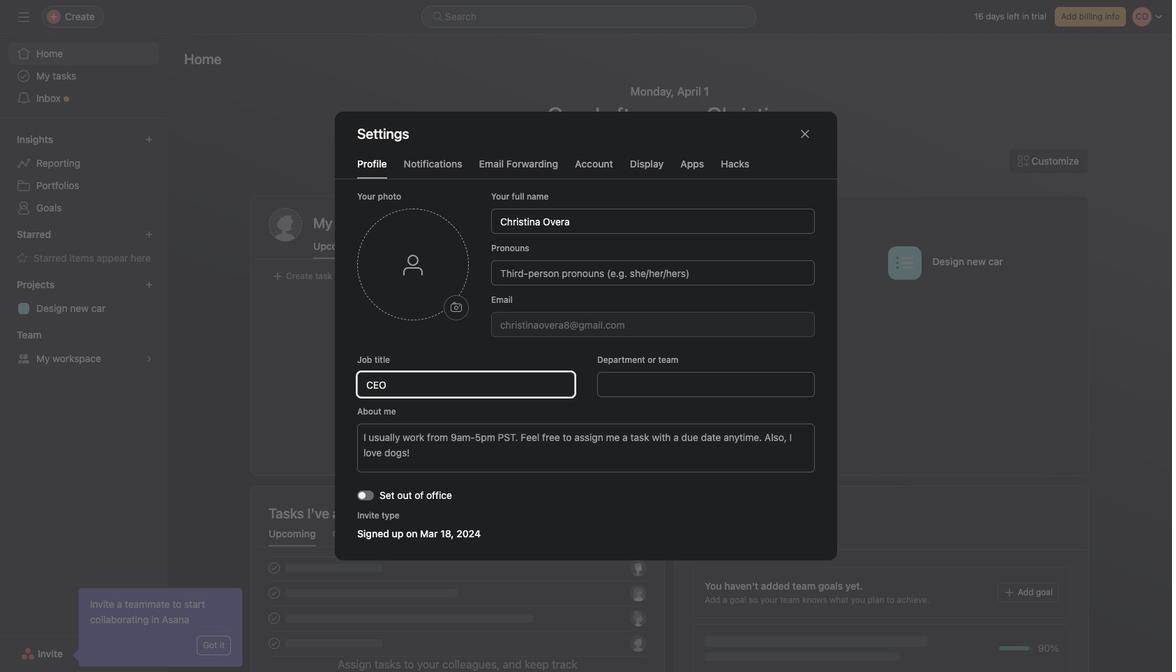 Task type: vqa. For each thing, say whether or not it's contained in the screenshot.
NEW INSIGHTS image
no



Task type: locate. For each thing, give the bounding box(es) containing it.
None text field
[[492, 209, 815, 234], [598, 372, 815, 397], [492, 209, 815, 234], [598, 372, 815, 397]]

starred element
[[0, 222, 168, 272]]

None text field
[[492, 312, 815, 337], [357, 372, 575, 397], [492, 312, 815, 337], [357, 372, 575, 397]]

insights element
[[0, 127, 168, 222]]

I usually work from 9am-5pm PST. Feel free to assign me a task with a due date anytime. Also, I love dogs! text field
[[357, 424, 815, 473]]

switch
[[357, 490, 374, 500]]

add profile photo image
[[269, 208, 302, 242]]

Third-person pronouns (e.g. she/her/hers) text field
[[492, 260, 815, 286]]

projects element
[[0, 272, 168, 323]]

tooltip
[[75, 589, 242, 667]]

settings tab list
[[335, 156, 838, 179]]

dialog
[[335, 112, 838, 561]]

list box
[[422, 6, 757, 28]]



Task type: describe. For each thing, give the bounding box(es) containing it.
upload new photo image
[[451, 302, 462, 313]]

close this dialog image
[[800, 128, 811, 140]]

list image
[[897, 254, 914, 271]]

hide sidebar image
[[18, 11, 29, 22]]

teams element
[[0, 323, 168, 373]]

global element
[[0, 34, 168, 118]]



